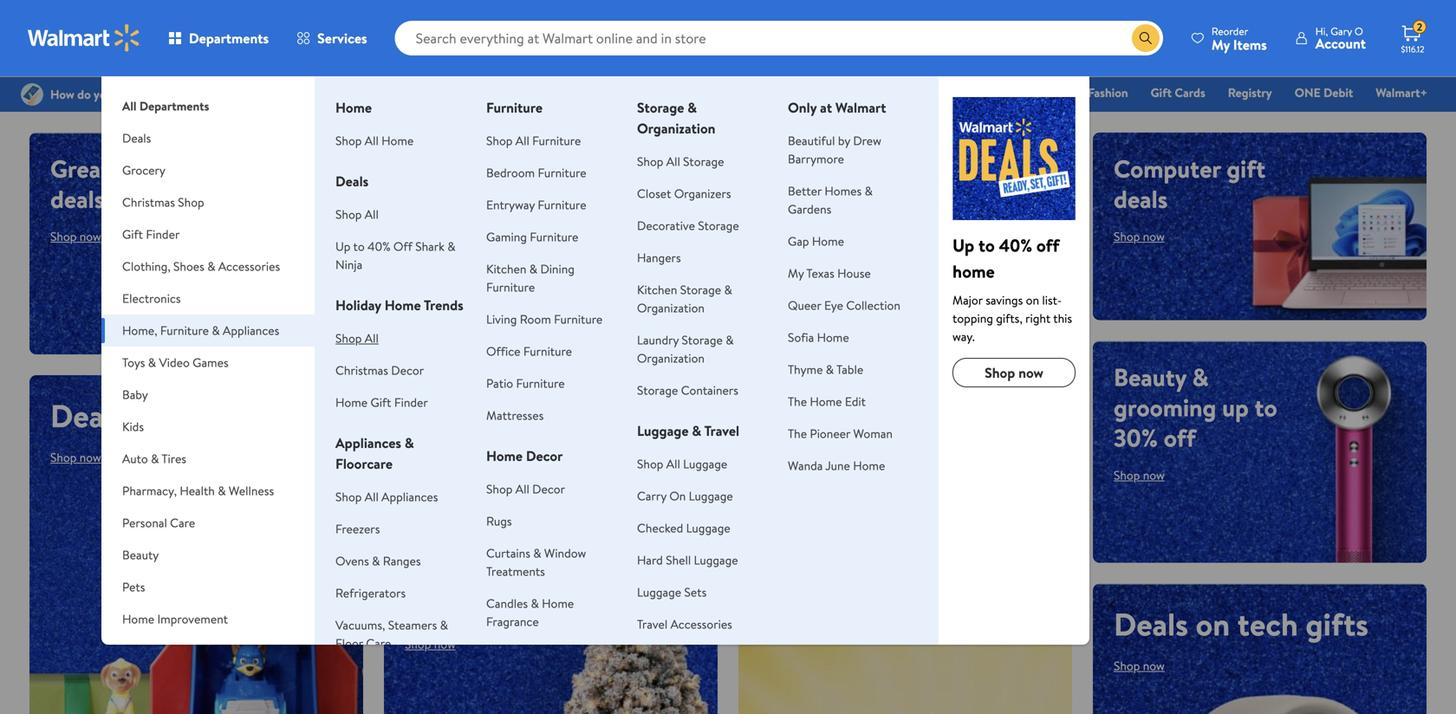 Task type: locate. For each thing, give the bounding box(es) containing it.
this
[[1054, 310, 1073, 327]]

shop now for computer gift deals
[[1114, 228, 1165, 245]]

0 horizontal spatial 30%
[[470, 560, 514, 594]]

1 vertical spatial patio
[[122, 643, 149, 660]]

to inside up to 40% off shark & ninja
[[353, 238, 365, 255]]

decor down home decor
[[533, 481, 565, 498]]

gifts right "toy"
[[225, 394, 288, 437]]

pets
[[122, 579, 145, 596]]

patio inside dropdown button
[[122, 643, 149, 660]]

on inside up to 40% off home major savings on list- topping gifts, right this way.
[[1026, 292, 1040, 309]]

organization inside 'kitchen storage & organization'
[[637, 300, 705, 316]]

0 horizontal spatial beauty
[[122, 547, 159, 564]]

gift cards
[[1151, 84, 1206, 101]]

room
[[520, 311, 551, 328]]

kitchen inside kitchen & dining furniture
[[486, 261, 527, 277]]

luggage sets link
[[637, 584, 707, 601]]

storage right the laundry
[[682, 332, 723, 349]]

to left 65%
[[806, 559, 835, 603]]

travel down luggage sets
[[637, 616, 668, 633]]

deals link
[[506, 83, 551, 102]]

vacuums, steamers & floor care
[[336, 617, 448, 652]]

collection
[[846, 297, 901, 314]]

storage
[[637, 98, 684, 117], [683, 153, 724, 170], [698, 217, 739, 234], [680, 281, 721, 298], [682, 332, 723, 349], [637, 382, 678, 399]]

up to 40% off shark & ninja
[[336, 238, 456, 273]]

& inside vacuums, steamers & floor care
[[440, 617, 448, 634]]

0 horizontal spatial grocery
[[122, 162, 166, 179]]

& left up
[[1193, 360, 1209, 394]]

gift inside dropdown button
[[122, 226, 143, 243]]

2 vertical spatial christmas
[[336, 362, 388, 379]]

0 vertical spatial departments
[[189, 29, 269, 48]]

christmas shop inside dropdown button
[[122, 194, 204, 211]]

1 horizontal spatial grocery
[[566, 84, 608, 101]]

$116.12
[[1402, 43, 1425, 55]]

storage inside laundry storage & organization
[[682, 332, 723, 349]]

patio furniture link
[[486, 375, 565, 392]]

deals inside great home deals
[[50, 182, 104, 216]]

up for up to 40% off shark & ninja
[[336, 238, 351, 255]]

0 vertical spatial shop all
[[336, 206, 379, 223]]

my
[[1212, 35, 1230, 54], [788, 265, 804, 282]]

all for furniture
[[516, 132, 530, 149]]

now for great home deals
[[80, 228, 101, 245]]

furniture up toys & video games
[[160, 322, 209, 339]]

toy shop
[[964, 84, 1011, 101]]

1 vertical spatial gifts
[[1306, 603, 1369, 646]]

home inside candles & home fragrance
[[542, 595, 574, 612]]

search icon image
[[1139, 31, 1153, 45]]

0 vertical spatial decor
[[391, 362, 424, 379]]

shop now for beauty & grooming up to 30% off
[[1114, 467, 1165, 484]]

decor up home gift finder
[[391, 362, 424, 379]]

finder
[[146, 226, 180, 243], [394, 394, 428, 411]]

0 horizontal spatial finder
[[146, 226, 180, 243]]

kitchen for storage & organization
[[637, 281, 678, 298]]

& right steamers
[[440, 617, 448, 634]]

window
[[544, 545, 586, 562]]

3 organization from the top
[[637, 350, 705, 367]]

decor for christmas decor
[[391, 362, 424, 379]]

1 shop all link from the top
[[336, 206, 379, 223]]

deals
[[514, 84, 543, 101], [122, 130, 151, 147], [336, 172, 369, 191], [50, 394, 125, 437], [1114, 603, 1189, 646]]

0 vertical spatial patio
[[486, 375, 513, 392]]

shop inside dropdown button
[[178, 194, 204, 211]]

shop all link down holiday
[[336, 330, 379, 347]]

all for holiday home trends
[[365, 330, 379, 347]]

organization up shop all storage link on the left of the page
[[637, 119, 716, 138]]

home gift finder
[[336, 394, 428, 411]]

to up savings on the right top of the page
[[979, 233, 995, 258]]

queer eye collection link
[[788, 297, 901, 314]]

& inside dropdown button
[[212, 322, 220, 339]]

travel down containers
[[705, 421, 740, 440]]

up inside up to 40% off shark & ninja
[[336, 238, 351, 255]]

electronics down clothing, on the top
[[122, 290, 181, 307]]

1 vertical spatial christmas shop
[[122, 194, 204, 211]]

deals inside deals dropdown button
[[122, 130, 151, 147]]

furniture up shop all furniture link
[[486, 98, 543, 117]]

to up ninja
[[353, 238, 365, 255]]

& inside candles & home fragrance
[[531, 595, 539, 612]]

christmas inside christmas shop link
[[777, 84, 831, 101]]

furniture up dining
[[530, 228, 579, 245]]

my texas house
[[788, 265, 871, 282]]

beauty
[[1114, 360, 1187, 394], [122, 547, 159, 564]]

accessories
[[218, 258, 280, 275], [671, 616, 733, 633]]

1 vertical spatial shop all link
[[336, 330, 379, 347]]

appliances up floorcare
[[336, 434, 401, 453]]

1 horizontal spatial 30%
[[1114, 421, 1158, 455]]

curtains & window treatments
[[486, 545, 586, 580]]

gift down christmas decor link
[[371, 394, 391, 411]]

kids
[[122, 418, 144, 435]]

up up ninja
[[336, 238, 351, 255]]

finder inside dropdown button
[[146, 226, 180, 243]]

patio for patio & garden
[[122, 643, 149, 660]]

off inside beauty & grooming up to 30% off
[[1164, 421, 1196, 455]]

0 vertical spatial travel
[[705, 421, 740, 440]]

home,
[[122, 322, 157, 339]]

christmas inside christmas shop dropdown button
[[122, 194, 175, 211]]

electronics button
[[101, 283, 315, 315]]

organization for kitchen
[[637, 300, 705, 316]]

gift finder button
[[101, 218, 315, 251]]

0 vertical spatial beauty
[[1114, 360, 1187, 394]]

off inside up to 30% off seasonal decor
[[520, 560, 552, 594]]

1 horizontal spatial beauty
[[1114, 360, 1187, 394]]

home
[[1034, 84, 1066, 101], [336, 98, 372, 117], [382, 132, 414, 149], [812, 233, 844, 250], [385, 296, 421, 315], [817, 329, 849, 346], [810, 393, 842, 410], [336, 394, 368, 411], [486, 447, 523, 466], [853, 457, 886, 474], [542, 595, 574, 612], [122, 611, 154, 628]]

1 vertical spatial the
[[788, 425, 807, 442]]

home
[[116, 152, 175, 186], [953, 259, 995, 284]]

shop all for deals
[[336, 206, 379, 223]]

& up games
[[212, 322, 220, 339]]

on up "auto & tires"
[[132, 394, 167, 437]]

departments up deals dropdown button
[[139, 98, 209, 114]]

sets
[[684, 584, 707, 601]]

better homes & gardens
[[788, 183, 873, 218]]

the for the pioneer woman
[[788, 425, 807, 442]]

thyme
[[788, 361, 823, 378]]

shop all up ninja
[[336, 206, 379, 223]]

40% inside up to 40% off shark & ninja
[[368, 238, 391, 255]]

gift finder
[[122, 226, 180, 243]]

hard
[[637, 552, 663, 569]]

0 horizontal spatial home
[[116, 152, 175, 186]]

june
[[826, 457, 850, 474]]

now for deals on toy gifts
[[80, 449, 101, 466]]

& up containers
[[726, 332, 734, 349]]

grocery & essentials
[[566, 84, 674, 101]]

& inside 'kitchen storage & organization'
[[724, 281, 732, 298]]

christmas up beautiful
[[777, 84, 831, 101]]

& right essentials in the left top of the page
[[688, 98, 697, 117]]

0 vertical spatial care
[[170, 515, 195, 531]]

way.
[[953, 328, 975, 345]]

kitchen down hangers link
[[637, 281, 678, 298]]

the for the home edit
[[788, 393, 807, 410]]

storage up shop all storage
[[637, 98, 684, 117]]

electronics inside dropdown button
[[122, 290, 181, 307]]

& right ovens
[[372, 553, 380, 570]]

shark
[[416, 238, 445, 255]]

storage down hangers link
[[680, 281, 721, 298]]

off for up to 40% off home major savings on list- topping gifts, right this way.
[[1037, 233, 1060, 258]]

2 horizontal spatial gift
[[1151, 84, 1172, 101]]

the left pioneer
[[788, 425, 807, 442]]

1 vertical spatial care
[[366, 635, 391, 652]]

0 horizontal spatial kitchen
[[486, 261, 527, 277]]

organization up the laundry
[[637, 300, 705, 316]]

shop all for holiday home trends
[[336, 330, 379, 347]]

1 vertical spatial my
[[788, 265, 804, 282]]

1 horizontal spatial kitchen
[[637, 281, 678, 298]]

patio & garden button
[[101, 636, 315, 668]]

deals for deals dropdown button
[[122, 130, 151, 147]]

garden
[[163, 643, 202, 660]]

0 vertical spatial appliances
[[223, 322, 279, 339]]

christmas shop for christmas shop link
[[777, 84, 860, 101]]

0 vertical spatial electronics
[[883, 84, 942, 101]]

0 horizontal spatial accessories
[[218, 258, 280, 275]]

up for up to 30% off seasonal decor
[[405, 560, 435, 594]]

& down home gift finder link
[[405, 434, 414, 453]]

finder down christmas decor link
[[394, 394, 428, 411]]

0 vertical spatial 30%
[[1114, 421, 1158, 455]]

& inside kitchen & dining furniture
[[530, 261, 538, 277]]

my left items
[[1212, 35, 1230, 54]]

1 vertical spatial christmas
[[122, 194, 175, 211]]

appliances
[[223, 322, 279, 339], [336, 434, 401, 453], [382, 489, 438, 505]]

0 vertical spatial kitchen
[[486, 261, 527, 277]]

2 the from the top
[[788, 425, 807, 442]]

0 vertical spatial my
[[1212, 35, 1230, 54]]

kitchen for furniture
[[486, 261, 527, 277]]

all
[[122, 98, 137, 114], [365, 132, 379, 149], [516, 132, 530, 149], [667, 153, 680, 170], [365, 206, 379, 223], [365, 330, 379, 347], [667, 456, 680, 473], [516, 481, 530, 498], [365, 489, 379, 505]]

0 vertical spatial finder
[[146, 226, 180, 243]]

1 vertical spatial organization
[[637, 300, 705, 316]]

beautiful
[[788, 132, 835, 149]]

1 vertical spatial appliances
[[336, 434, 401, 453]]

accessories down gift finder dropdown button on the left top of page
[[218, 258, 280, 275]]

accessories down sets
[[671, 616, 733, 633]]

up for up to 40% off home major savings on list- topping gifts, right this way.
[[953, 233, 975, 258]]

1 the from the top
[[788, 393, 807, 410]]

vacuums, steamers & floor care link
[[336, 617, 448, 652]]

2 vertical spatial organization
[[637, 350, 705, 367]]

& inside up to 40% off shark & ninja
[[448, 238, 456, 255]]

0 vertical spatial home
[[116, 152, 175, 186]]

deals inside 'computer gift deals'
[[1114, 182, 1168, 216]]

0 horizontal spatial electronics
[[122, 290, 181, 307]]

off inside up to 40% off home major savings on list- topping gifts, right this way.
[[1037, 233, 1060, 258]]

2 shop all link from the top
[[336, 330, 379, 347]]

shop now link for deals on tech gifts
[[1114, 658, 1165, 675]]

now for beauty & grooming up to 30% off
[[1143, 467, 1165, 484]]

freezers link
[[336, 521, 380, 538]]

great home deals
[[50, 152, 175, 216]]

living room furniture link
[[486, 311, 603, 328]]

beauty inside beauty & grooming up to 30% off
[[1114, 360, 1187, 394]]

up up steamers
[[405, 560, 435, 594]]

decor up shop all decor link
[[526, 447, 563, 466]]

wanda june home
[[788, 457, 886, 474]]

shop all storage
[[637, 153, 724, 170]]

0 vertical spatial accessories
[[218, 258, 280, 275]]

1 horizontal spatial gift
[[371, 394, 391, 411]]

containers
[[681, 382, 739, 399]]

0 vertical spatial the
[[788, 393, 807, 410]]

computer gift deals
[[1114, 152, 1266, 216]]

0 horizontal spatial christmas shop
[[122, 194, 204, 211]]

0 vertical spatial shop all link
[[336, 206, 379, 223]]

2 vertical spatial on
[[1196, 603, 1230, 646]]

up inside up to 30% off seasonal decor
[[405, 560, 435, 594]]

home inside dropdown button
[[122, 611, 154, 628]]

christmas up home gift finder
[[336, 362, 388, 379]]

christmas for christmas decor link
[[336, 362, 388, 379]]

& inside laundry storage & organization
[[726, 332, 734, 349]]

shop now for up to 30% off seasonal decor
[[405, 636, 456, 653]]

1 horizontal spatial on
[[1026, 292, 1040, 309]]

1 shop all from the top
[[336, 206, 379, 223]]

off
[[394, 238, 413, 255]]

0 horizontal spatial patio
[[122, 643, 149, 660]]

furniture
[[486, 98, 543, 117], [533, 132, 581, 149], [538, 164, 587, 181], [538, 196, 587, 213], [530, 228, 579, 245], [486, 279, 535, 296], [554, 311, 603, 328], [160, 322, 209, 339], [524, 343, 572, 360], [516, 375, 565, 392]]

up inside up to 40% off home major savings on list- topping gifts, right this way.
[[953, 233, 975, 258]]

departments up all departments link
[[189, 29, 269, 48]]

1 horizontal spatial christmas
[[336, 362, 388, 379]]

auto & tires button
[[101, 443, 315, 475]]

& left garden
[[152, 643, 160, 660]]

gift left cards
[[1151, 84, 1172, 101]]

Search search field
[[395, 21, 1163, 55]]

& right shoes
[[207, 258, 215, 275]]

2 horizontal spatial christmas
[[777, 84, 831, 101]]

shop all down holiday
[[336, 330, 379, 347]]

home inside up to 40% off home major savings on list- topping gifts, right this way.
[[953, 259, 995, 284]]

appliances down appliances & floorcare in the bottom of the page
[[382, 489, 438, 505]]

0 horizontal spatial on
[[132, 394, 167, 437]]

30%
[[1114, 421, 1158, 455], [470, 560, 514, 594]]

home inside 'link'
[[1034, 84, 1066, 101]]

shop now link for beauty & grooming up to 30% off
[[1114, 467, 1165, 484]]

& right homes
[[865, 183, 873, 199]]

to right up
[[1255, 391, 1278, 424]]

on up right
[[1026, 292, 1040, 309]]

gift up clothing, on the top
[[122, 226, 143, 243]]

organization inside laundry storage & organization
[[637, 350, 705, 367]]

to
[[979, 233, 995, 258], [353, 238, 365, 255], [1255, 391, 1278, 424], [806, 559, 835, 603], [441, 560, 464, 594]]

my left texas
[[788, 265, 804, 282]]

checked luggage link
[[637, 520, 731, 537]]

kitchen inside 'kitchen storage & organization'
[[637, 281, 678, 298]]

now for deals on tech gifts
[[1143, 658, 1165, 675]]

improvement
[[157, 611, 228, 628]]

home inside great home deals
[[116, 152, 175, 186]]

electronics for electronics dropdown button
[[122, 290, 181, 307]]

0 vertical spatial christmas
[[777, 84, 831, 101]]

& up shop all luggage link
[[692, 421, 702, 440]]

grocery inside dropdown button
[[122, 162, 166, 179]]

gift for gift cards
[[1151, 84, 1172, 101]]

care down vacuums,
[[366, 635, 391, 652]]

0 horizontal spatial gifts
[[225, 394, 288, 437]]

grocery right deals link
[[566, 84, 608, 101]]

1 vertical spatial electronics
[[122, 290, 181, 307]]

christmas up gift finder
[[122, 194, 175, 211]]

home up major
[[953, 259, 995, 284]]

1 horizontal spatial my
[[1212, 35, 1230, 54]]

40% left the off
[[368, 238, 391, 255]]

beauty inside 'beauty' 'dropdown button'
[[122, 547, 159, 564]]

appliances up games
[[223, 322, 279, 339]]

bedroom furniture
[[486, 164, 587, 181]]

0 vertical spatial on
[[1026, 292, 1040, 309]]

deals inside deals link
[[514, 84, 543, 101]]

1 vertical spatial home
[[953, 259, 995, 284]]

patio for patio furniture
[[486, 375, 513, 392]]

30% inside up to 30% off seasonal decor
[[470, 560, 514, 594]]

grocery
[[566, 84, 608, 101], [122, 162, 166, 179]]

2 shop all from the top
[[336, 330, 379, 347]]

deals on tech gifts
[[1114, 603, 1369, 646]]

deals for beauty & grooming up to 30% off
[[1114, 182, 1168, 216]]

at
[[820, 98, 832, 117]]

40% inside up to 40% off home major savings on list- topping gifts, right this way.
[[999, 233, 1033, 258]]

grocery right great
[[122, 162, 166, 179]]

wanda
[[788, 457, 823, 474]]

0 horizontal spatial travel
[[637, 616, 668, 633]]

shop all luggage
[[637, 456, 728, 473]]

clothing, shoes & accessories
[[122, 258, 280, 275]]

shop now link for yep, new deals!
[[405, 457, 513, 499]]

luggage up the hard shell luggage link
[[686, 520, 731, 537]]

0 vertical spatial gift
[[1151, 84, 1172, 101]]

furniture inside kitchen & dining furniture
[[486, 279, 535, 296]]

1 horizontal spatial patio
[[486, 375, 513, 392]]

texas
[[807, 265, 835, 282]]

up
[[953, 233, 975, 258], [336, 238, 351, 255], [760, 559, 799, 603], [405, 560, 435, 594]]

1 horizontal spatial electronics
[[883, 84, 942, 101]]

& inside appliances & floorcare
[[405, 434, 414, 453]]

1 deals from the left
[[50, 182, 104, 216]]

carry on luggage link
[[637, 488, 733, 505]]

home right great
[[116, 152, 175, 186]]

1 vertical spatial 30%
[[470, 560, 514, 594]]

storage inside storage & organization
[[637, 98, 684, 117]]

1 vertical spatial beauty
[[122, 547, 159, 564]]

up right sets
[[760, 559, 799, 603]]

home improvement
[[122, 611, 228, 628]]

1 vertical spatial finder
[[394, 394, 428, 411]]

1 vertical spatial gift
[[122, 226, 143, 243]]

& right candles
[[531, 595, 539, 612]]

0 horizontal spatial 40%
[[368, 238, 391, 255]]

deals for deals on tech gifts
[[1114, 603, 1189, 646]]

shop now link for up to 30% off seasonal decor
[[405, 636, 456, 653]]

0 vertical spatial gifts
[[225, 394, 288, 437]]

departments inside dropdown button
[[189, 29, 269, 48]]

1 vertical spatial accessories
[[671, 616, 733, 633]]

1 vertical spatial decor
[[526, 447, 563, 466]]

1 horizontal spatial care
[[366, 635, 391, 652]]

all for appliances & floorcare
[[365, 489, 379, 505]]

gifts right tech
[[1306, 603, 1369, 646]]

1 vertical spatial grocery
[[122, 162, 166, 179]]

care down 'health'
[[170, 515, 195, 531]]

1 horizontal spatial deals
[[1114, 182, 1168, 216]]

patio down office
[[486, 375, 513, 392]]

only
[[788, 98, 817, 117]]

all for home decor
[[516, 481, 530, 498]]

& inside beauty & grooming up to 30% off
[[1193, 360, 1209, 394]]

0 horizontal spatial gift
[[122, 226, 143, 243]]

1 horizontal spatial home
[[953, 259, 995, 284]]

finder up clothing, on the top
[[146, 226, 180, 243]]

&
[[611, 84, 619, 101], [688, 98, 697, 117], [865, 183, 873, 199], [448, 238, 456, 255], [207, 258, 215, 275], [530, 261, 538, 277], [724, 281, 732, 298], [212, 322, 220, 339], [726, 332, 734, 349], [148, 354, 156, 371], [1193, 360, 1209, 394], [826, 361, 834, 378], [692, 421, 702, 440], [405, 434, 414, 453], [151, 450, 159, 467], [218, 482, 226, 499], [533, 545, 542, 562], [372, 553, 380, 570], [531, 595, 539, 612], [440, 617, 448, 634], [152, 643, 160, 660]]

deals for deals link
[[514, 84, 543, 101]]

living
[[486, 311, 517, 328]]

patio left garden
[[122, 643, 149, 660]]

deals button
[[101, 122, 315, 154]]

1 horizontal spatial accessories
[[671, 616, 733, 633]]

my inside the reorder my items
[[1212, 35, 1230, 54]]

on left tech
[[1196, 603, 1230, 646]]

1 vertical spatial on
[[132, 394, 167, 437]]

shop now for deals on toy gifts
[[50, 449, 101, 466]]

deals for deals on toy gifts
[[50, 394, 125, 437]]

toy
[[964, 84, 982, 101]]

on
[[670, 488, 686, 505]]

to right "ranges"
[[441, 560, 464, 594]]

1 horizontal spatial gifts
[[1306, 603, 1369, 646]]

shop now for yep, new deals!
[[426, 467, 492, 489]]

shop all home link
[[336, 132, 414, 149]]

up up major
[[953, 233, 975, 258]]

home, furniture & appliances button
[[101, 315, 315, 347]]

kitchen down the gaming
[[486, 261, 527, 277]]

furniture up living
[[486, 279, 535, 296]]

kitchen
[[486, 261, 527, 277], [637, 281, 678, 298]]

floor
[[336, 635, 363, 652]]

0 vertical spatial grocery
[[566, 84, 608, 101]]

electronics inside "link"
[[883, 84, 942, 101]]

organization down the laundry
[[637, 350, 705, 367]]

storage down laundry storage & organization
[[637, 382, 678, 399]]

2 deals from the left
[[1114, 182, 1168, 216]]

shop all link for holiday home trends
[[336, 330, 379, 347]]

1 horizontal spatial christmas shop
[[777, 84, 860, 101]]

to inside up to 30% off seasonal decor
[[441, 560, 464, 594]]

& up laundry storage & organization
[[724, 281, 732, 298]]

shop all link up ninja
[[336, 206, 379, 223]]

pharmacy, health & wellness button
[[101, 475, 315, 507]]

shop all
[[336, 206, 379, 223], [336, 330, 379, 347]]

0 vertical spatial organization
[[637, 119, 716, 138]]

care inside vacuums, steamers & floor care
[[366, 635, 391, 652]]

& left window
[[533, 545, 542, 562]]

luggage right shell
[[694, 552, 738, 569]]

& right shark
[[448, 238, 456, 255]]

& inside better homes & gardens
[[865, 183, 873, 199]]

the down thyme at bottom right
[[788, 393, 807, 410]]

video
[[159, 354, 190, 371]]

to for up to 40% off shark & ninja
[[353, 238, 365, 255]]

to inside up to 40% off home major savings on list- topping gifts, right this way.
[[979, 233, 995, 258]]

shop now link for deals on toy gifts
[[50, 449, 101, 466]]

2 organization from the top
[[637, 300, 705, 316]]

0 vertical spatial christmas shop
[[777, 84, 860, 101]]

1 vertical spatial shop all
[[336, 330, 379, 347]]

reorder
[[1212, 24, 1249, 39]]

0 horizontal spatial care
[[170, 515, 195, 531]]

& left dining
[[530, 261, 538, 277]]

2 horizontal spatial on
[[1196, 603, 1230, 646]]

0 horizontal spatial deals
[[50, 182, 104, 216]]

1 horizontal spatial 40%
[[999, 233, 1033, 258]]

1 vertical spatial kitchen
[[637, 281, 678, 298]]

1 vertical spatial departments
[[139, 98, 209, 114]]

now for yep, new deals!
[[464, 467, 492, 489]]

accessories inside dropdown button
[[218, 258, 280, 275]]

1 horizontal spatial travel
[[705, 421, 740, 440]]

40% up savings on the right top of the page
[[999, 233, 1033, 258]]

holiday home trends
[[336, 296, 464, 315]]

40% for off
[[999, 233, 1033, 258]]

0 horizontal spatial christmas
[[122, 194, 175, 211]]

grocery & essentials link
[[558, 83, 681, 102]]



Task type: vqa. For each thing, say whether or not it's contained in the screenshot.
'My' to the right
yes



Task type: describe. For each thing, give the bounding box(es) containing it.
luggage right on
[[689, 488, 733, 505]]

closet organizers
[[637, 185, 731, 202]]

off for up to 65% off
[[906, 559, 948, 603]]

by
[[838, 132, 851, 149]]

shop all furniture link
[[486, 132, 581, 149]]

luggage & travel
[[637, 421, 740, 440]]

furniture inside dropdown button
[[160, 322, 209, 339]]

& right toys
[[148, 354, 156, 371]]

account
[[1316, 34, 1366, 53]]

pharmacy,
[[122, 482, 177, 499]]

wanda june home link
[[788, 457, 886, 474]]

2 vertical spatial appliances
[[382, 489, 438, 505]]

shop now for deals on tech gifts
[[1114, 658, 1165, 675]]

the pioneer woman
[[788, 425, 893, 442]]

luggage down luggage & travel
[[683, 456, 728, 473]]

up to 30% off seasonal decor
[[405, 560, 560, 624]]

shop now link for great home deals
[[50, 228, 101, 245]]

the home edit
[[788, 393, 866, 410]]

toy
[[174, 394, 218, 437]]

my texas house link
[[788, 265, 871, 282]]

0 horizontal spatial my
[[788, 265, 804, 282]]

the pioneer woman link
[[788, 425, 893, 442]]

shop all link for deals
[[336, 206, 379, 223]]

appliances & floorcare
[[336, 434, 414, 473]]

appliances inside appliances & floorcare
[[336, 434, 401, 453]]

christmas for christmas shop link
[[777, 84, 831, 101]]

up to 40% off shark & ninja link
[[336, 238, 456, 273]]

furniture down bedroom furniture on the top of page
[[538, 196, 587, 213]]

yep, new deals!
[[405, 382, 676, 439]]

to inside beauty & grooming up to 30% off
[[1255, 391, 1278, 424]]

kitchen & dining furniture link
[[486, 261, 575, 296]]

deals for deals on toy gifts
[[50, 182, 104, 216]]

shell
[[666, 552, 691, 569]]

furniture right room
[[554, 311, 603, 328]]

1 organization from the top
[[637, 119, 716, 138]]

grocery for grocery
[[122, 162, 166, 179]]

one
[[1295, 84, 1321, 101]]

now for computer gift deals
[[1143, 228, 1165, 245]]

& left tires
[[151, 450, 159, 467]]

hi, gary o account
[[1316, 24, 1366, 53]]

storage containers
[[637, 382, 739, 399]]

to for up to 40% off home major savings on list- topping gifts, right this way.
[[979, 233, 995, 258]]

all for storage & organization
[[667, 153, 680, 170]]

ninja
[[336, 256, 363, 273]]

decorative storage
[[637, 217, 739, 234]]

now for up to 30% off seasonal decor
[[434, 636, 456, 653]]

on for deals on toy gifts
[[132, 394, 167, 437]]

1 horizontal spatial finder
[[394, 394, 428, 411]]

luggage sets
[[637, 584, 707, 601]]

services button
[[283, 17, 381, 59]]

up to 40% off home major savings on list- topping gifts, right this way.
[[953, 233, 1073, 345]]

gaming furniture
[[486, 228, 579, 245]]

gary
[[1331, 24, 1353, 39]]

wellness
[[229, 482, 274, 499]]

gift
[[1227, 152, 1266, 186]]

& left essentials in the left top of the page
[[611, 84, 619, 101]]

grocery for grocery & essentials
[[566, 84, 608, 101]]

appliances inside dropdown button
[[223, 322, 279, 339]]

on for deals on tech gifts
[[1196, 603, 1230, 646]]

luggage up shop all luggage link
[[637, 421, 689, 440]]

mattresses
[[486, 407, 544, 424]]

& left table
[[826, 361, 834, 378]]

topping
[[953, 310, 994, 327]]

furniture down office furniture link
[[516, 375, 565, 392]]

hard shell luggage
[[637, 552, 738, 569]]

drew
[[853, 132, 882, 149]]

electronics for the electronics "link"
[[883, 84, 942, 101]]

one debit link
[[1287, 83, 1362, 102]]

grooming
[[1114, 391, 1217, 424]]

& right 'health'
[[218, 482, 226, 499]]

curtains
[[486, 545, 531, 562]]

up
[[1223, 391, 1249, 424]]

beautiful by drew barrymore
[[788, 132, 882, 167]]

mattresses link
[[486, 407, 544, 424]]

woman
[[854, 425, 893, 442]]

living room furniture
[[486, 311, 603, 328]]

organization for laundry
[[637, 350, 705, 367]]

hi,
[[1316, 24, 1329, 39]]

sofia
[[788, 329, 814, 346]]

departments button
[[154, 17, 283, 59]]

beauty for beauty & grooming up to 30% off
[[1114, 360, 1187, 394]]

house
[[838, 265, 871, 282]]

tech
[[1238, 603, 1299, 646]]

40% for off
[[368, 238, 391, 255]]

tires
[[162, 450, 186, 467]]

thyme & table link
[[788, 361, 864, 378]]

walmart+ link
[[1368, 83, 1436, 102]]

30% inside beauty & grooming up to 30% off
[[1114, 421, 1158, 455]]

beauty for beauty
[[122, 547, 159, 564]]

all for deals
[[365, 206, 379, 223]]

2
[[1417, 20, 1423, 34]]

all departments link
[[101, 76, 315, 122]]

pets button
[[101, 571, 315, 603]]

2 vertical spatial decor
[[533, 481, 565, 498]]

home, furniture & appliances image
[[953, 97, 1076, 220]]

right
[[1026, 310, 1051, 327]]

1 vertical spatial travel
[[637, 616, 668, 633]]

walmart+
[[1376, 84, 1428, 101]]

kitchen storage & organization link
[[637, 281, 732, 316]]

luggage down hard
[[637, 584, 682, 601]]

gift for gift finder
[[122, 226, 143, 243]]

gifts for deals on tech gifts
[[1306, 603, 1369, 646]]

& inside curtains & window treatments
[[533, 545, 542, 562]]

storage down organizers
[[698, 217, 739, 234]]

decor for home decor
[[526, 447, 563, 466]]

off for up to 30% off seasonal decor
[[520, 560, 552, 594]]

christmas decor link
[[336, 362, 424, 379]]

kitchen & dining furniture
[[486, 261, 575, 296]]

furniture up entryway furniture
[[538, 164, 587, 181]]

storage inside 'kitchen storage & organization'
[[680, 281, 721, 298]]

pharmacy, health & wellness
[[122, 482, 274, 499]]

all for luggage & travel
[[667, 456, 680, 473]]

shop now for great home deals
[[50, 228, 101, 245]]

shop now link for computer gift deals
[[1114, 228, 1165, 245]]

furniture down living room furniture link
[[524, 343, 572, 360]]

christmas decor
[[336, 362, 424, 379]]

shop all decor link
[[486, 481, 565, 498]]

home decor
[[486, 447, 563, 466]]

up for up to 65% off
[[760, 559, 799, 603]]

Walmart Site-Wide search field
[[395, 21, 1163, 55]]

beautiful by drew barrymore link
[[788, 132, 882, 167]]

storage up organizers
[[683, 153, 724, 170]]

walmart image
[[28, 24, 140, 52]]

queer eye collection
[[788, 297, 901, 314]]

storage containers link
[[637, 382, 739, 399]]

christmas for christmas shop dropdown button
[[122, 194, 175, 211]]

furniture up bedroom furniture on the top of page
[[533, 132, 581, 149]]

care inside dropdown button
[[170, 515, 195, 531]]

eye
[[825, 297, 844, 314]]

2 vertical spatial gift
[[371, 394, 391, 411]]

beauty button
[[101, 539, 315, 571]]

christmas shop for christmas shop dropdown button
[[122, 194, 204, 211]]

gifts for deals on toy gifts
[[225, 394, 288, 437]]

gaming
[[486, 228, 527, 245]]

edit
[[845, 393, 866, 410]]

great
[[50, 152, 110, 186]]

homes
[[825, 183, 862, 199]]

to for up to 65% off
[[806, 559, 835, 603]]

one debit
[[1295, 84, 1354, 101]]

steamers
[[388, 617, 437, 634]]

to for up to 30% off seasonal decor
[[441, 560, 464, 594]]

freezers
[[336, 521, 380, 538]]

hangers link
[[637, 249, 681, 266]]

rugs link
[[486, 513, 512, 530]]

storage & organization
[[637, 98, 716, 138]]

& inside storage & organization
[[688, 98, 697, 117]]

items
[[1234, 35, 1267, 54]]

checked
[[637, 520, 683, 537]]

toys
[[122, 354, 145, 371]]

hangers
[[637, 249, 681, 266]]



